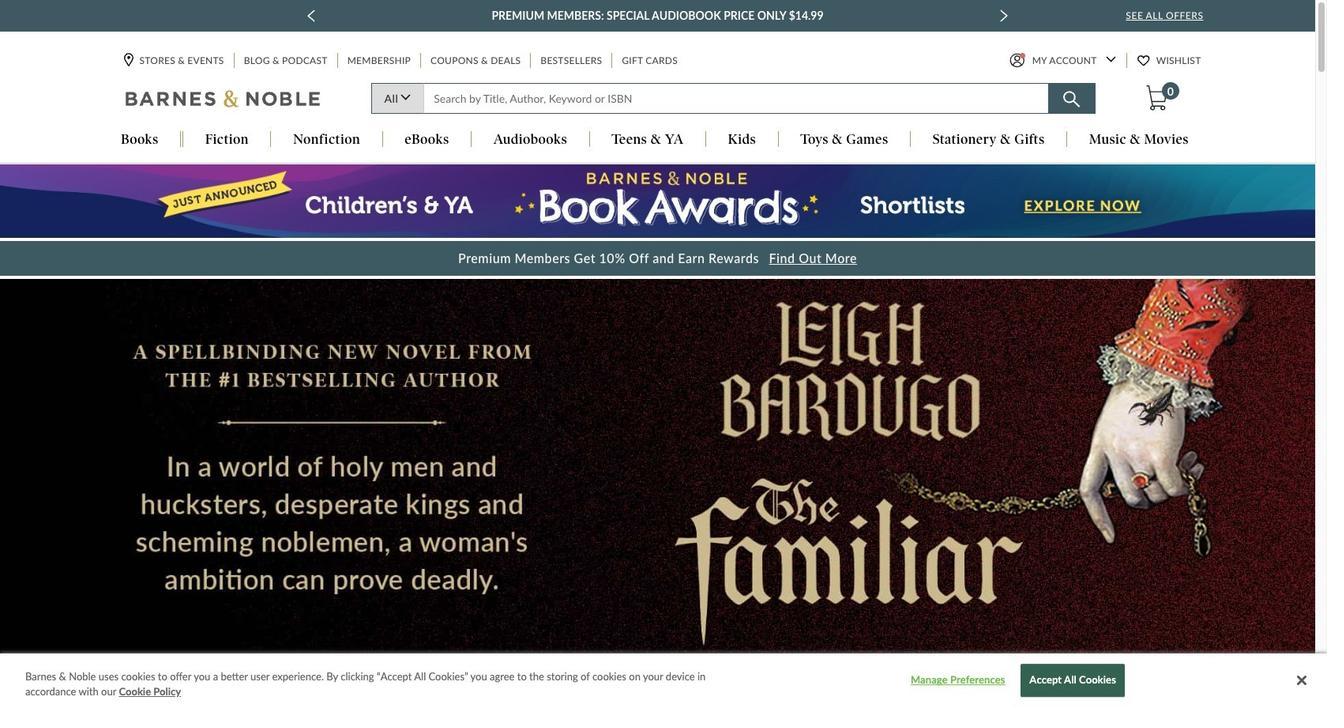 Task type: vqa. For each thing, say whether or not it's contained in the screenshot.
Just Announced The Barnes & Noble Children's & YA Book Awards Shortlists.  Explore Now 'Image'
yes



Task type: locate. For each thing, give the bounding box(es) containing it.
None field
[[424, 83, 1049, 114]]

a spellbinging new novel from the #1 bestselling author, leigh bardugo.  the familiar.  in a world of holy men and scheming noblemen, a woman's ambition can prove deadly. image
[[0, 230, 1316, 707]]

logo image
[[125, 90, 321, 112]]

Search by Title, Author, Keyword or ISBN text field
[[424, 83, 1049, 114]]

user image
[[1010, 53, 1025, 68]]

down arrow image
[[1106, 56, 1116, 63]]

main content
[[0, 164, 1316, 708]]

next slide / item image
[[1001, 9, 1008, 22]]



Task type: describe. For each thing, give the bounding box(es) containing it.
previous slide / item image
[[307, 9, 315, 22]]

cart image
[[1147, 86, 1168, 111]]

just announced the barnes & noble children's & ya book awards shortlists.  explore now image
[[0, 165, 1316, 238]]

privacy alert dialog
[[0, 654, 1328, 708]]

search image
[[1064, 91, 1080, 108]]



